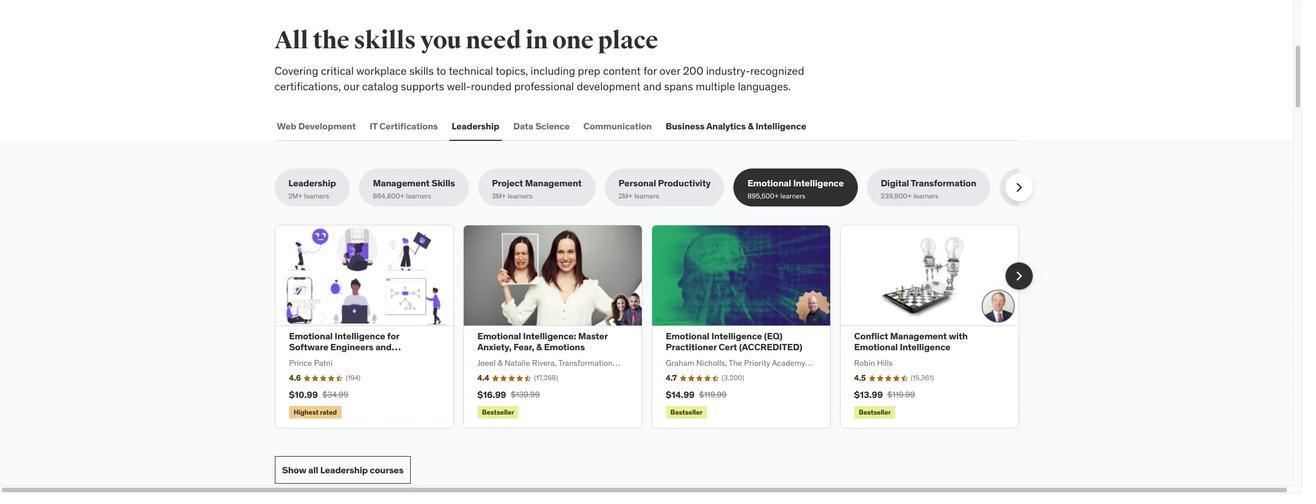 Task type: vqa. For each thing, say whether or not it's contained in the screenshot.
Schedule
no



Task type: describe. For each thing, give the bounding box(es) containing it.
and inside emotional intelligence for software engineers and developers
[[375, 342, 392, 353]]

development
[[577, 79, 641, 93]]

learners for personal productivity
[[634, 192, 659, 200]]

management inside management skills 864,800+ learners
[[373, 178, 430, 189]]

2m+ inside leadership 2m+ learners
[[288, 192, 302, 200]]

239,900+
[[881, 192, 912, 200]]

skills inside covering critical workplace skills to technical topics, including prep content for over 200 industry-recognized certifications, our catalog supports well-rounded professional development and spans multiple languages.
[[409, 64, 434, 78]]

topic filters element
[[275, 169, 1105, 207]]

science
[[535, 120, 570, 132]]

all
[[275, 26, 308, 55]]

personal productivity 2m+ learners
[[619, 178, 711, 200]]

all the skills you need in one place
[[275, 26, 658, 55]]

topics,
[[496, 64, 528, 78]]

including
[[531, 64, 575, 78]]

business analytics & intelligence button
[[663, 113, 809, 140]]

intelligence for emotional intelligence 895,500+ learners
[[793, 178, 844, 189]]

industry-
[[706, 64, 750, 78]]

well-
[[447, 79, 471, 93]]

emotional intelligence: master anxiety, fear, & emotions
[[477, 331, 608, 353]]

intelligence inside business analytics & intelligence button
[[756, 120, 806, 132]]

need
[[466, 26, 521, 55]]

895,500+
[[747, 192, 779, 200]]

software
[[289, 342, 328, 353]]

analytics
[[706, 120, 746, 132]]

show
[[282, 465, 306, 476]]

you
[[420, 26, 461, 55]]

conflict management with emotional intelligence
[[854, 331, 968, 353]]

certifications
[[379, 120, 438, 132]]

prep
[[578, 64, 600, 78]]

emotional inside conflict management with emotional intelligence
[[854, 342, 898, 353]]

(eq)
[[764, 331, 782, 342]]

data
[[513, 120, 533, 132]]

next image for the topic filters 'element'
[[1010, 179, 1028, 197]]

rounded
[[471, 79, 512, 93]]

emotional intelligence for software engineers and developers link
[[289, 331, 401, 364]]

critical
[[321, 64, 354, 78]]

practitioner
[[666, 342, 717, 353]]

leadership for leadership
[[452, 120, 499, 132]]

management skills 864,800+ learners
[[373, 178, 455, 200]]

2 vertical spatial leadership
[[320, 465, 368, 476]]

productivity
[[658, 178, 711, 189]]

fear,
[[513, 342, 534, 353]]

anxiety,
[[477, 342, 512, 353]]

emotions
[[544, 342, 585, 353]]

web development
[[277, 120, 356, 132]]

project management 3m+ learners
[[492, 178, 582, 200]]

business for business strategy 1m+ learners
[[1013, 178, 1052, 189]]

skills
[[431, 178, 455, 189]]

conflict
[[854, 331, 888, 342]]

covering
[[275, 64, 318, 78]]

supports
[[401, 79, 444, 93]]

show all leadership courses link
[[275, 457, 411, 485]]

2m+ inside personal productivity 2m+ learners
[[619, 192, 633, 200]]

for inside emotional intelligence for software engineers and developers
[[387, 331, 399, 342]]

for inside covering critical workplace skills to technical topics, including prep content for over 200 industry-recognized certifications, our catalog supports well-rounded professional development and spans multiple languages.
[[643, 64, 657, 78]]

emotional intelligence 895,500+ learners
[[747, 178, 844, 200]]

intelligence inside conflict management with emotional intelligence
[[900, 342, 950, 353]]

communication button
[[581, 113, 654, 140]]

web development button
[[275, 113, 358, 140]]

technical
[[449, 64, 493, 78]]

200
[[683, 64, 703, 78]]

master
[[578, 331, 608, 342]]

catalog
[[362, 79, 398, 93]]

1m+
[[1013, 192, 1026, 200]]

management for conflict management with emotional intelligence
[[890, 331, 947, 342]]

and inside covering critical workplace skills to technical topics, including prep content for over 200 industry-recognized certifications, our catalog supports well-rounded professional development and spans multiple languages.
[[643, 79, 661, 93]]

workplace
[[356, 64, 407, 78]]

data science
[[513, 120, 570, 132]]

learners for digital transformation
[[913, 192, 938, 200]]

emotional intelligence (eq) practitioner cert (accredited)
[[666, 331, 802, 353]]

multiple
[[696, 79, 735, 93]]

learners for project management
[[508, 192, 533, 200]]

courses
[[370, 465, 404, 476]]

certifications,
[[275, 79, 341, 93]]

learners inside leadership 2m+ learners
[[304, 192, 329, 200]]

digital
[[881, 178, 909, 189]]

management for project management 3m+ learners
[[525, 178, 582, 189]]

over
[[659, 64, 680, 78]]

864,800+
[[373, 192, 404, 200]]

intelligence for emotional intelligence for software engineers and developers
[[335, 331, 385, 342]]



Task type: locate. For each thing, give the bounding box(es) containing it.
& right analytics
[[748, 120, 754, 132]]

leadership inside the topic filters 'element'
[[288, 178, 336, 189]]

and down over at right top
[[643, 79, 661, 93]]

for left over at right top
[[643, 64, 657, 78]]

& inside emotional intelligence: master anxiety, fear, & emotions
[[536, 342, 542, 353]]

next image inside the topic filters 'element'
[[1010, 179, 1028, 197]]

business inside the business strategy 1m+ learners
[[1013, 178, 1052, 189]]

next image
[[1010, 179, 1028, 197], [1010, 267, 1028, 286]]

0 horizontal spatial and
[[375, 342, 392, 353]]

leadership for leadership 2m+ learners
[[288, 178, 336, 189]]

learners inside personal productivity 2m+ learners
[[634, 192, 659, 200]]

professional
[[514, 79, 574, 93]]

business
[[666, 120, 705, 132], [1013, 178, 1052, 189]]

2m+
[[288, 192, 302, 200], [619, 192, 633, 200]]

0 vertical spatial skills
[[354, 26, 416, 55]]

1 vertical spatial leadership
[[288, 178, 336, 189]]

management right project
[[525, 178, 582, 189]]

and
[[643, 79, 661, 93], [375, 342, 392, 353]]

cert
[[719, 342, 737, 353]]

1 horizontal spatial management
[[525, 178, 582, 189]]

intelligence
[[756, 120, 806, 132], [793, 178, 844, 189], [335, 331, 385, 342], [711, 331, 762, 342], [900, 342, 950, 353]]

skills up 'workplace'
[[354, 26, 416, 55]]

strategy
[[1054, 178, 1091, 189]]

covering critical workplace skills to technical topics, including prep content for over 200 industry-recognized certifications, our catalog supports well-rounded professional development and spans multiple languages.
[[275, 64, 804, 93]]

spans
[[664, 79, 693, 93]]

next image inside carousel element
[[1010, 267, 1028, 286]]

1 vertical spatial skills
[[409, 64, 434, 78]]

business up 1m+
[[1013, 178, 1052, 189]]

emotional inside emotional intelligence (eq) practitioner cert (accredited)
[[666, 331, 709, 342]]

learners for emotional intelligence
[[780, 192, 805, 200]]

leadership button
[[449, 113, 502, 140]]

business down spans
[[666, 120, 705, 132]]

our
[[344, 79, 359, 93]]

communication
[[583, 120, 652, 132]]

personal
[[619, 178, 656, 189]]

learners inside project management 3m+ learners
[[508, 192, 533, 200]]

2 learners from the left
[[406, 192, 431, 200]]

leadership right all
[[320, 465, 368, 476]]

it
[[370, 120, 377, 132]]

leadership down rounded on the top left of page
[[452, 120, 499, 132]]

emotional for software
[[289, 331, 333, 342]]

0 vertical spatial leadership
[[452, 120, 499, 132]]

management
[[373, 178, 430, 189], [525, 178, 582, 189], [890, 331, 947, 342]]

(accredited)
[[739, 342, 802, 353]]

6 learners from the left
[[913, 192, 938, 200]]

data science button
[[511, 113, 572, 140]]

emotional for learners
[[747, 178, 791, 189]]

1 learners from the left
[[304, 192, 329, 200]]

0 vertical spatial next image
[[1010, 179, 1028, 197]]

developers
[[289, 353, 337, 364]]

emotional for anxiety,
[[477, 331, 521, 342]]

emotional intelligence (eq) practitioner cert (accredited) link
[[666, 331, 802, 353]]

it certifications
[[370, 120, 438, 132]]

business inside business analytics & intelligence button
[[666, 120, 705, 132]]

it certifications button
[[367, 113, 440, 140]]

and right engineers
[[375, 342, 392, 353]]

digital transformation 239,900+ learners
[[881, 178, 976, 200]]

1 horizontal spatial business
[[1013, 178, 1052, 189]]

in
[[525, 26, 548, 55]]

1 2m+ from the left
[[288, 192, 302, 200]]

management up 864,800+
[[373, 178, 430, 189]]

1 vertical spatial and
[[375, 342, 392, 353]]

transformation
[[911, 178, 976, 189]]

for
[[643, 64, 657, 78], [387, 331, 399, 342]]

2 2m+ from the left
[[619, 192, 633, 200]]

emotional inside emotional intelligence: master anxiety, fear, & emotions
[[477, 331, 521, 342]]

next image for carousel element
[[1010, 267, 1028, 286]]

leadership 2m+ learners
[[288, 178, 336, 200]]

0 horizontal spatial management
[[373, 178, 430, 189]]

0 horizontal spatial 2m+
[[288, 192, 302, 200]]

1 vertical spatial business
[[1013, 178, 1052, 189]]

intelligence for emotional intelligence (eq) practitioner cert (accredited)
[[711, 331, 762, 342]]

business for business analytics & intelligence
[[666, 120, 705, 132]]

skills up supports
[[409, 64, 434, 78]]

management left with
[[890, 331, 947, 342]]

learners inside the business strategy 1m+ learners
[[1028, 192, 1053, 200]]

1 horizontal spatial &
[[748, 120, 754, 132]]

5 learners from the left
[[780, 192, 805, 200]]

leadership inside button
[[452, 120, 499, 132]]

1 vertical spatial &
[[536, 342, 542, 353]]

emotional inside 'emotional intelligence 895,500+ learners'
[[747, 178, 791, 189]]

7 learners from the left
[[1028, 192, 1053, 200]]

engineers
[[330, 342, 374, 353]]

4 learners from the left
[[634, 192, 659, 200]]

&
[[748, 120, 754, 132], [536, 342, 542, 353]]

1 horizontal spatial and
[[643, 79, 661, 93]]

content
[[603, 64, 641, 78]]

learners for management skills
[[406, 192, 431, 200]]

the
[[313, 26, 349, 55]]

learners
[[304, 192, 329, 200], [406, 192, 431, 200], [508, 192, 533, 200], [634, 192, 659, 200], [780, 192, 805, 200], [913, 192, 938, 200], [1028, 192, 1053, 200]]

0 horizontal spatial for
[[387, 331, 399, 342]]

conflict management with emotional intelligence link
[[854, 331, 968, 353]]

to
[[436, 64, 446, 78]]

place
[[598, 26, 658, 55]]

1 next image from the top
[[1010, 179, 1028, 197]]

2 horizontal spatial management
[[890, 331, 947, 342]]

management inside conflict management with emotional intelligence
[[890, 331, 947, 342]]

languages.
[[738, 79, 791, 93]]

with
[[949, 331, 968, 342]]

show all leadership courses
[[282, 465, 404, 476]]

0 vertical spatial and
[[643, 79, 661, 93]]

0 vertical spatial &
[[748, 120, 754, 132]]

0 vertical spatial for
[[643, 64, 657, 78]]

skills
[[354, 26, 416, 55], [409, 64, 434, 78]]

emotional intelligence for software engineers and developers
[[289, 331, 399, 364]]

leadership
[[452, 120, 499, 132], [288, 178, 336, 189], [320, 465, 368, 476]]

1 horizontal spatial for
[[643, 64, 657, 78]]

management inside project management 3m+ learners
[[525, 178, 582, 189]]

intelligence inside 'emotional intelligence 895,500+ learners'
[[793, 178, 844, 189]]

1 vertical spatial for
[[387, 331, 399, 342]]

2 next image from the top
[[1010, 267, 1028, 286]]

business strategy 1m+ learners
[[1013, 178, 1091, 200]]

web
[[277, 120, 296, 132]]

intelligence:
[[523, 331, 576, 342]]

for right engineers
[[387, 331, 399, 342]]

carousel element
[[275, 225, 1033, 429]]

intelligence inside emotional intelligence for software engineers and developers
[[335, 331, 385, 342]]

0 vertical spatial business
[[666, 120, 705, 132]]

3m+
[[492, 192, 506, 200]]

all
[[308, 465, 318, 476]]

0 horizontal spatial business
[[666, 120, 705, 132]]

intelligence inside emotional intelligence (eq) practitioner cert (accredited)
[[711, 331, 762, 342]]

learners for business strategy
[[1028, 192, 1053, 200]]

leadership down web development button
[[288, 178, 336, 189]]

development
[[298, 120, 356, 132]]

learners inside digital transformation 239,900+ learners
[[913, 192, 938, 200]]

1 horizontal spatial 2m+
[[619, 192, 633, 200]]

project
[[492, 178, 523, 189]]

emotional intelligence: master anxiety, fear, & emotions link
[[477, 331, 608, 353]]

1 vertical spatial next image
[[1010, 267, 1028, 286]]

emotional
[[747, 178, 791, 189], [289, 331, 333, 342], [477, 331, 521, 342], [666, 331, 709, 342], [854, 342, 898, 353]]

emotional for practitioner
[[666, 331, 709, 342]]

recognized
[[750, 64, 804, 78]]

learners inside management skills 864,800+ learners
[[406, 192, 431, 200]]

one
[[552, 26, 594, 55]]

& right fear,
[[536, 342, 542, 353]]

& inside business analytics & intelligence button
[[748, 120, 754, 132]]

emotional inside emotional intelligence for software engineers and developers
[[289, 331, 333, 342]]

learners inside 'emotional intelligence 895,500+ learners'
[[780, 192, 805, 200]]

0 horizontal spatial &
[[536, 342, 542, 353]]

3 learners from the left
[[508, 192, 533, 200]]

business analytics & intelligence
[[666, 120, 806, 132]]



